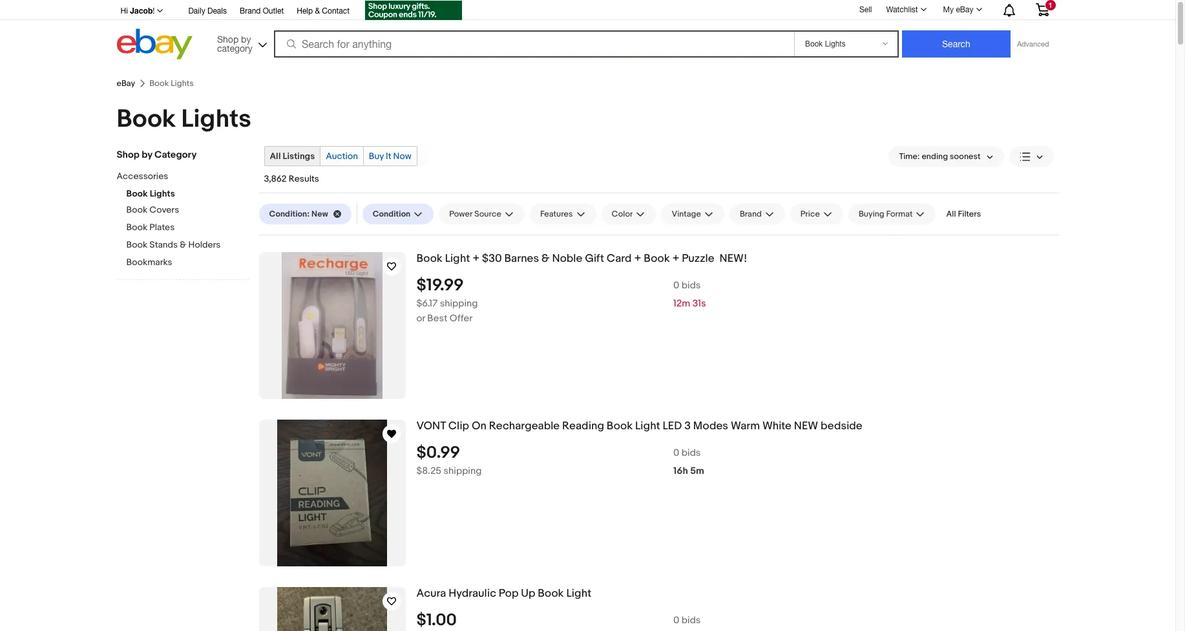 Task type: describe. For each thing, give the bounding box(es) containing it.
2 + from the left
[[635, 252, 642, 265]]

up
[[521, 587, 536, 600]]

Search for anything text field
[[276, 32, 792, 56]]

bids for 0 bids $8.25 shipping
[[682, 447, 701, 459]]

advanced link
[[1011, 31, 1056, 57]]

book left covers on the left
[[126, 204, 148, 215]]

acura hydraulic pop up book light
[[417, 587, 592, 600]]

my
[[944, 5, 954, 14]]

condition button
[[363, 204, 434, 224]]

color
[[612, 209, 633, 219]]

time:
[[900, 151, 921, 162]]

sell link
[[854, 5, 878, 14]]

16h 5m
[[674, 465, 705, 477]]

new
[[795, 420, 819, 433]]

contact
[[322, 6, 350, 16]]

ebay link
[[117, 78, 135, 89]]

& inside account navigation
[[315, 6, 320, 16]]

brand button
[[730, 204, 786, 224]]

shipping for $6.17
[[440, 297, 478, 310]]

3,862
[[264, 173, 287, 184]]

accessories book lights book covers book plates book stands & holders bookmarks
[[117, 171, 221, 268]]

0 horizontal spatial light
[[445, 252, 470, 265]]

gift
[[585, 252, 605, 265]]

1 vertical spatial ebay
[[117, 78, 135, 89]]

new
[[312, 209, 328, 219]]

all for all filters
[[947, 209, 957, 219]]

barnes
[[505, 252, 539, 265]]

listings
[[283, 151, 315, 162]]

0 bids $8.25 shipping
[[417, 447, 701, 477]]

book covers link
[[126, 204, 249, 217]]

plates
[[150, 222, 175, 233]]

source
[[475, 209, 502, 219]]

auction
[[326, 151, 358, 162]]

2 vertical spatial &
[[542, 252, 550, 265]]

bookmarks link
[[126, 257, 249, 269]]

all filters button
[[942, 204, 987, 224]]

time: ending soonest
[[900, 151, 981, 162]]

modes
[[694, 420, 729, 433]]

shop by category
[[217, 34, 253, 53]]

hi jacob !
[[121, 6, 155, 16]]

ending
[[922, 151, 949, 162]]

12m
[[674, 297, 691, 310]]

book plates link
[[126, 222, 249, 234]]

buy
[[369, 151, 384, 162]]

my ebay link
[[937, 2, 988, 17]]

new!
[[720, 252, 748, 265]]

led
[[663, 420, 682, 433]]

my ebay
[[944, 5, 974, 14]]

shop by category
[[117, 149, 197, 161]]

book light + $30 barnes & noble gift card + book + puzzle  new! image
[[282, 252, 383, 399]]

power source
[[450, 209, 502, 219]]

30s
[[693, 297, 710, 310]]

book left "plates"
[[126, 222, 148, 233]]

vont clip on rechargeable reading book light led 3 modes warm white new bedside
[[417, 420, 863, 433]]

0 for 0 bids $6.17 shipping
[[674, 279, 680, 292]]

book stands & holders link
[[126, 239, 249, 252]]

category
[[155, 149, 197, 161]]

book up $19.99
[[417, 252, 443, 265]]

outlet
[[263, 6, 284, 16]]

by for category
[[142, 149, 152, 161]]

bids for 0 bids
[[682, 614, 701, 626]]

soonest
[[951, 151, 981, 162]]

condition: new link
[[259, 204, 352, 224]]

16h
[[674, 465, 689, 477]]

best
[[428, 312, 448, 324]]

shop by category banner
[[113, 0, 1060, 63]]

all listings
[[270, 151, 315, 162]]

$6.17
[[417, 297, 438, 310]]

price
[[801, 209, 821, 219]]

results
[[289, 173, 319, 184]]

3 + from the left
[[673, 252, 680, 265]]

reading
[[563, 420, 605, 433]]

!
[[153, 6, 155, 16]]

brand for brand outlet
[[240, 6, 261, 16]]

0 bids $6.17 shipping
[[417, 279, 701, 310]]

accessories
[[117, 171, 168, 182]]

book right reading
[[607, 420, 633, 433]]

book down "accessories"
[[126, 188, 148, 199]]

book lights
[[117, 104, 251, 135]]

2 horizontal spatial light
[[636, 420, 661, 433]]

auction link
[[321, 147, 363, 166]]

brand outlet link
[[240, 5, 284, 19]]

help & contact link
[[297, 5, 350, 19]]

0 bids
[[674, 614, 701, 626]]

shipping for $8.25
[[444, 465, 482, 477]]

stands
[[150, 239, 178, 250]]

book up shop by category
[[117, 104, 176, 135]]



Task type: locate. For each thing, give the bounding box(es) containing it.
$30
[[482, 252, 502, 265]]

lights inside accessories book lights book covers book plates book stands & holders bookmarks
[[150, 188, 175, 199]]

+ up 12m
[[673, 252, 680, 265]]

brand left outlet
[[240, 6, 261, 16]]

2 horizontal spatial &
[[542, 252, 550, 265]]

book up bookmarks
[[126, 239, 148, 250]]

3 0 from the top
[[674, 614, 680, 626]]

1 horizontal spatial +
[[635, 252, 642, 265]]

light up $19.99
[[445, 252, 470, 265]]

all up 3,862
[[270, 151, 281, 162]]

brand inside account navigation
[[240, 6, 261, 16]]

0 vertical spatial lights
[[181, 104, 251, 135]]

book right the up
[[538, 587, 564, 600]]

&
[[315, 6, 320, 16], [180, 239, 186, 250], [542, 252, 550, 265]]

0 vertical spatial shop
[[217, 34, 239, 44]]

3 bids from the top
[[682, 614, 701, 626]]

shop down deals
[[217, 34, 239, 44]]

1 horizontal spatial &
[[315, 6, 320, 16]]

shipping inside 0 bids $8.25 shipping
[[444, 465, 482, 477]]

clip
[[449, 420, 470, 433]]

0 horizontal spatial &
[[180, 239, 186, 250]]

power
[[450, 209, 473, 219]]

covers
[[150, 204, 179, 215]]

None submit
[[903, 30, 1011, 58]]

none submit inside shop by category banner
[[903, 30, 1011, 58]]

warm
[[731, 420, 761, 433]]

brand for brand
[[740, 209, 762, 219]]

all for all listings
[[270, 151, 281, 162]]

1 horizontal spatial all
[[947, 209, 957, 219]]

2 bids from the top
[[682, 447, 701, 459]]

12m 30s or best offer
[[417, 297, 710, 324]]

features button
[[530, 204, 597, 224]]

3
[[685, 420, 691, 433]]

0 vertical spatial light
[[445, 252, 470, 265]]

1 0 from the top
[[674, 279, 680, 292]]

2 vertical spatial 0
[[674, 614, 680, 626]]

vont clip on rechargeable reading book light led 3 modes warm white new bedside link
[[417, 420, 1060, 433]]

0 vertical spatial all
[[270, 151, 281, 162]]

by up "accessories"
[[142, 149, 152, 161]]

deals
[[208, 6, 227, 16]]

book right card
[[644, 252, 670, 265]]

noble
[[552, 252, 583, 265]]

it
[[386, 151, 392, 162]]

bids up 12m
[[682, 279, 701, 292]]

light right the up
[[567, 587, 592, 600]]

bids inside 0 bids $6.17 shipping
[[682, 279, 701, 292]]

daily
[[188, 6, 205, 16]]

0 horizontal spatial lights
[[150, 188, 175, 199]]

brand outlet
[[240, 6, 284, 16]]

1 horizontal spatial shop
[[217, 34, 239, 44]]

price button
[[791, 204, 844, 224]]

0 vertical spatial by
[[241, 34, 251, 44]]

all left filters
[[947, 209, 957, 219]]

1 vertical spatial lights
[[150, 188, 175, 199]]

by for category
[[241, 34, 251, 44]]

5m
[[691, 465, 705, 477]]

vont clip on rechargeable reading book light led 3 modes warm white new bedside image
[[277, 420, 387, 566]]

accessories link
[[117, 171, 240, 183]]

get the coupon image
[[365, 1, 462, 20]]

shop up "accessories"
[[117, 149, 140, 161]]

bookmarks
[[126, 257, 172, 268]]

jacob
[[130, 6, 153, 16]]

0 vertical spatial 0
[[674, 279, 680, 292]]

+
[[473, 252, 480, 265], [635, 252, 642, 265], [673, 252, 680, 265]]

shipping down "$0.99"
[[444, 465, 482, 477]]

acura
[[417, 587, 446, 600]]

light left led
[[636, 420, 661, 433]]

0 horizontal spatial by
[[142, 149, 152, 161]]

hi
[[121, 6, 128, 16]]

card
[[607, 252, 632, 265]]

vintage
[[672, 209, 702, 219]]

brand up book light + $30 barnes & noble gift card + book + puzzle  new! link
[[740, 209, 762, 219]]

bids for 0 bids $6.17 shipping
[[682, 279, 701, 292]]

buy it now
[[369, 151, 412, 162]]

advanced
[[1018, 40, 1050, 48]]

+ right card
[[635, 252, 642, 265]]

features
[[541, 209, 573, 219]]

0 inside 0 bids $6.17 shipping
[[674, 279, 680, 292]]

$19.99
[[417, 275, 464, 295]]

$8.25
[[417, 465, 442, 477]]

filters
[[959, 209, 982, 219]]

1 vertical spatial brand
[[740, 209, 762, 219]]

by inside shop by category
[[241, 34, 251, 44]]

2 vertical spatial bids
[[682, 614, 701, 626]]

& down the book plates link
[[180, 239, 186, 250]]

view: list view image
[[1020, 150, 1044, 163]]

+ left $30
[[473, 252, 480, 265]]

1 link
[[1028, 0, 1058, 19]]

vintage button
[[662, 204, 725, 224]]

buy it now link
[[364, 147, 417, 166]]

buying format button
[[849, 204, 937, 224]]

power source button
[[439, 204, 525, 224]]

all filters
[[947, 209, 982, 219]]

0 vertical spatial bids
[[682, 279, 701, 292]]

buying
[[859, 209, 885, 219]]

& right help
[[315, 6, 320, 16]]

all listings link
[[265, 147, 320, 166]]

lights
[[181, 104, 251, 135], [150, 188, 175, 199]]

account navigation
[[113, 0, 1060, 22]]

& left the noble
[[542, 252, 550, 265]]

0 vertical spatial brand
[[240, 6, 261, 16]]

rechargeable
[[489, 420, 560, 433]]

condition:
[[269, 209, 310, 219]]

1 vertical spatial shipping
[[444, 465, 482, 477]]

shop for shop by category
[[217, 34, 239, 44]]

book
[[117, 104, 176, 135], [126, 188, 148, 199], [126, 204, 148, 215], [126, 222, 148, 233], [126, 239, 148, 250], [417, 252, 443, 265], [644, 252, 670, 265], [607, 420, 633, 433], [538, 587, 564, 600]]

0 for 0 bids
[[674, 614, 680, 626]]

watchlist link
[[880, 2, 933, 17]]

daily deals link
[[188, 5, 227, 19]]

1 vertical spatial by
[[142, 149, 152, 161]]

1 + from the left
[[473, 252, 480, 265]]

by down brand outlet link
[[241, 34, 251, 44]]

daily deals
[[188, 6, 227, 16]]

vont
[[417, 420, 446, 433]]

0 horizontal spatial brand
[[240, 6, 261, 16]]

1 vertical spatial all
[[947, 209, 957, 219]]

bids down acura hydraulic pop up book light link
[[682, 614, 701, 626]]

hydraulic
[[449, 587, 497, 600]]

2 horizontal spatial +
[[673, 252, 680, 265]]

1 vertical spatial bids
[[682, 447, 701, 459]]

1 vertical spatial &
[[180, 239, 186, 250]]

shop for shop by category
[[117, 149, 140, 161]]

shipping inside 0 bids $6.17 shipping
[[440, 297, 478, 310]]

format
[[887, 209, 913, 219]]

time: ending soonest button
[[889, 146, 1005, 167]]

1 bids from the top
[[682, 279, 701, 292]]

1 horizontal spatial lights
[[181, 104, 251, 135]]

0 horizontal spatial all
[[270, 151, 281, 162]]

bids inside 0 bids $8.25 shipping
[[682, 447, 701, 459]]

lights up 'category'
[[181, 104, 251, 135]]

0
[[674, 279, 680, 292], [674, 447, 680, 459], [674, 614, 680, 626]]

2 0 from the top
[[674, 447, 680, 459]]

acura hydraulic pop up book light image
[[277, 587, 387, 631]]

1 vertical spatial light
[[636, 420, 661, 433]]

0 inside 0 bids $8.25 shipping
[[674, 447, 680, 459]]

0 horizontal spatial shop
[[117, 149, 140, 161]]

$0.99
[[417, 443, 461, 463]]

& inside accessories book lights book covers book plates book stands & holders bookmarks
[[180, 239, 186, 250]]

book light + $30 barnes & noble gift card + book + puzzle  new! link
[[417, 252, 1060, 266]]

0 horizontal spatial +
[[473, 252, 480, 265]]

1 horizontal spatial light
[[567, 587, 592, 600]]

0 vertical spatial shipping
[[440, 297, 478, 310]]

category
[[217, 43, 253, 53]]

brand inside dropdown button
[[740, 209, 762, 219]]

0 for 0 bids $8.25 shipping
[[674, 447, 680, 459]]

shop inside shop by category
[[217, 34, 239, 44]]

sell
[[860, 5, 873, 14]]

shipping up offer
[[440, 297, 478, 310]]

all inside all filters button
[[947, 209, 957, 219]]

1 horizontal spatial by
[[241, 34, 251, 44]]

watchlist
[[887, 5, 919, 14]]

3,862 results
[[264, 173, 319, 184]]

1
[[1049, 1, 1053, 9]]

1 horizontal spatial ebay
[[957, 5, 974, 14]]

1 vertical spatial 0
[[674, 447, 680, 459]]

book light + $30 barnes & noble gift card + book + puzzle  new!
[[417, 252, 748, 265]]

shop by category button
[[211, 29, 270, 57]]

1 vertical spatial shop
[[117, 149, 140, 161]]

all inside all listings link
[[270, 151, 281, 162]]

0 vertical spatial &
[[315, 6, 320, 16]]

2 vertical spatial light
[[567, 587, 592, 600]]

condition
[[373, 209, 411, 219]]

lights up covers on the left
[[150, 188, 175, 199]]

offer
[[450, 312, 473, 324]]

bids up 16h 5m
[[682, 447, 701, 459]]

1 horizontal spatial brand
[[740, 209, 762, 219]]

ebay inside my ebay link
[[957, 5, 974, 14]]

color button
[[602, 204, 657, 224]]

0 vertical spatial ebay
[[957, 5, 974, 14]]

or
[[417, 312, 425, 324]]

all
[[270, 151, 281, 162], [947, 209, 957, 219]]

now
[[394, 151, 412, 162]]

0 horizontal spatial ebay
[[117, 78, 135, 89]]

bids
[[682, 279, 701, 292], [682, 447, 701, 459], [682, 614, 701, 626]]

holders
[[188, 239, 221, 250]]

pop
[[499, 587, 519, 600]]

ebay
[[957, 5, 974, 14], [117, 78, 135, 89]]

shop
[[217, 34, 239, 44], [117, 149, 140, 161]]



Task type: vqa. For each thing, say whether or not it's contained in the screenshot.
Now
yes



